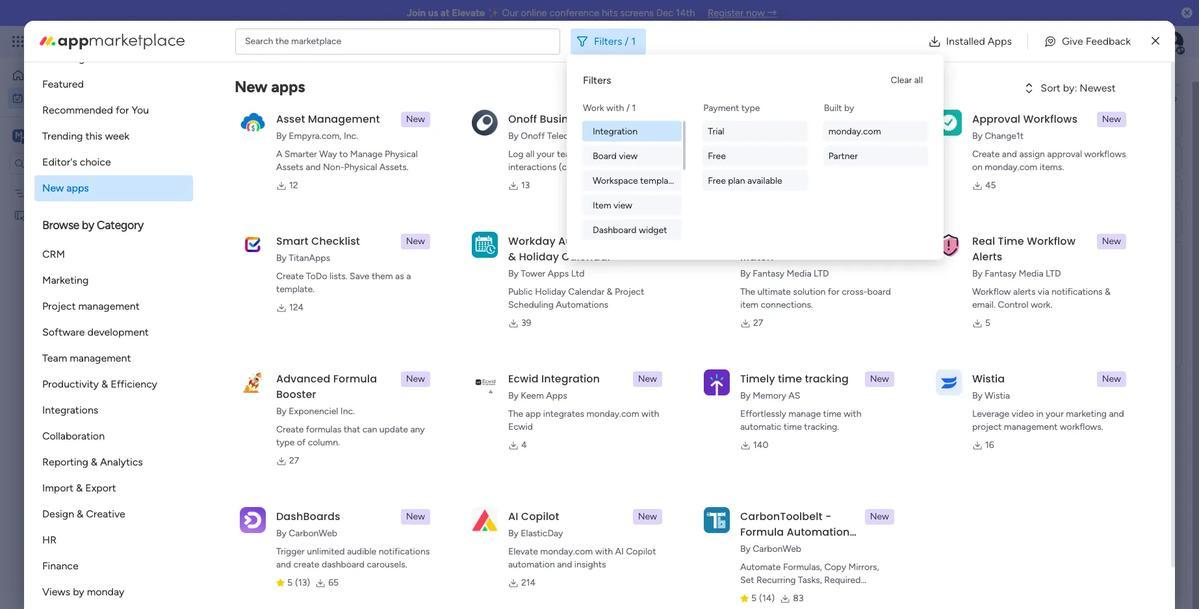 Task type: vqa. For each thing, say whether or not it's contained in the screenshot.


Task type: locate. For each thing, give the bounding box(es) containing it.
by carbonweb for dashboards
[[276, 529, 338, 540]]

1 vertical spatial first
[[31, 210, 48, 221]]

& inside workday automations & holiday calendar
[[508, 250, 516, 265]]

5 left (13)
[[287, 578, 293, 589]]

list box
[[0, 179, 166, 402]]

1 vertical spatial for
[[828, 287, 840, 298]]

0 horizontal spatial first board
[[31, 210, 75, 221]]

0 horizontal spatial apps
[[67, 182, 89, 194]]

advanced inside advanced formula booster
[[276, 372, 331, 387]]

notifications inside trigger unlimited audible notifications and create dashboard carousels.
[[379, 547, 430, 558]]

a left the date
[[268, 419, 276, 436]]

later / 0 items
[[219, 373, 291, 389]]

12 for asset management
[[289, 180, 298, 191]]

trigger unlimited audible notifications and create dashboard carousels.
[[276, 547, 430, 571]]

advanced inside advanced item link & match by fantasy media ltd
[[741, 234, 795, 249]]

2 ecwid from the top
[[508, 422, 533, 433]]

voicemail)
[[608, 162, 649, 173]]

0 vertical spatial time
[[778, 372, 803, 387]]

2 free from the top
[[708, 175, 726, 186]]

1 inside filters / 1 popup button
[[632, 35, 636, 47]]

0 horizontal spatial a
[[268, 419, 276, 436]]

65
[[329, 578, 339, 589]]

workflow up email.
[[973, 287, 1012, 298]]

monday.com inside 'create and assign approval workflows on monday.com items.'
[[985, 162, 1038, 173]]

2 12 from the left
[[754, 180, 763, 191]]

column
[[983, 185, 1015, 196], [976, 218, 1008, 229], [986, 249, 1018, 260], [1013, 279, 1045, 290]]

create inside create todo lists. save them as a template.
[[276, 271, 304, 282]]

1 fantasy from the left
[[753, 269, 785, 280]]

2 fantasy from the left
[[985, 269, 1017, 280]]

board up sms,
[[593, 151, 617, 162]]

1 vertical spatial date
[[955, 218, 974, 229]]

free inside button
[[708, 151, 726, 162]]

media
[[787, 269, 812, 280], [1019, 269, 1044, 280]]

which priority column should we show?
[[955, 279, 1116, 290]]

assets.
[[380, 162, 409, 173]]

& inside public holiday calendar & project scheduling automations
[[607, 287, 613, 298]]

formulas
[[306, 425, 342, 436]]

as
[[789, 391, 801, 402]]

free left plan
[[708, 175, 726, 186]]

2 automate from the top
[[741, 563, 781, 574]]

and right "marketing"
[[1110, 409, 1125, 420]]

app logo image for wistia
[[936, 370, 962, 396]]

1 up integration button
[[633, 103, 636, 114]]

by baruzotech private limited
[[741, 131, 864, 142]]

this week / 0 items
[[219, 279, 319, 295]]

clear
[[891, 75, 913, 86]]

for left you
[[116, 104, 129, 116]]

for left 'cross-'
[[828, 287, 840, 298]]

by for wistia
[[973, 391, 983, 402]]

physical down manage
[[344, 162, 377, 173]]

status for status column
[[955, 185, 981, 196]]

by onoff telecom
[[508, 131, 582, 142]]

apps inside button
[[988, 35, 1012, 47]]

time down the manage
[[784, 422, 802, 433]]

give feedback link
[[1034, 28, 1142, 54]]

new for timely time tracking
[[871, 374, 890, 385]]

manage
[[350, 149, 383, 160]]

your down by onoff telecom
[[537, 149, 555, 160]]

my for my board
[[31, 188, 43, 199]]

app logo image down my work
[[240, 110, 266, 136]]

0 vertical spatial type
[[742, 103, 760, 114]]

today
[[219, 232, 256, 248]]

main content
[[172, 31, 1199, 610]]

0 horizontal spatial carbonweb
[[289, 529, 338, 540]]

dapulse x slim image
[[1152, 33, 1160, 49]]

1 horizontal spatial week
[[246, 279, 276, 295]]

27 down connections.
[[754, 318, 764, 329]]

1 media from the left
[[787, 269, 812, 280]]

0 horizontal spatial formula
[[333, 372, 377, 387]]

1 horizontal spatial in
[[1037, 409, 1044, 420]]

integration
[[593, 126, 638, 137], [542, 372, 600, 387]]

copilot inside elevate monday.com with ai copilot automation and insights
[[626, 547, 656, 558]]

date for date
[[956, 162, 975, 173]]

onoff down onoff business
[[521, 131, 545, 142]]

and inside a smarter way to manage physical assets and non-physical assets.
[[306, 162, 321, 173]]

5
[[986, 318, 991, 329], [287, 578, 293, 589], [752, 594, 757, 605]]

advanced item link & match by fantasy media ltd
[[741, 234, 856, 280]]

automations
[[559, 234, 627, 249], [556, 300, 609, 311], [787, 525, 856, 540]]

1 vertical spatial automate
[[741, 563, 781, 574]]

0 vertical spatial all
[[915, 75, 923, 86]]

management
[[308, 112, 380, 127]]

work inside button
[[43, 92, 63, 103]]

and inside trigger unlimited audible notifications and create dashboard carousels.
[[276, 560, 291, 571]]

0 vertical spatial board
[[45, 188, 69, 199]]

the inside the app integrates monday.com with ecwid
[[508, 409, 524, 420]]

0 vertical spatial integration
[[593, 126, 638, 137]]

a
[[407, 271, 411, 282], [268, 419, 276, 436]]

1 horizontal spatial copilot
[[626, 547, 656, 558]]

status column
[[955, 185, 1015, 196]]

0 vertical spatial free
[[708, 151, 726, 162]]

elevate right at
[[452, 7, 485, 19]]

1 horizontal spatial 27
[[754, 318, 764, 329]]

by for browse
[[82, 219, 94, 233]]

view up the voicemail)
[[619, 151, 638, 162]]

public
[[508, 287, 533, 298]]

item view
[[593, 200, 633, 211]]

editor's choice
[[42, 156, 111, 168]]

app logo image left timely
[[704, 370, 730, 396]]

0 vertical spatial the
[[741, 287, 756, 298]]

all inside log all your team's mobile interactions (calls, sms, voicemail) automatically in monday.com!
[[526, 149, 535, 160]]

inc. down management on the left of page
[[344, 131, 358, 142]]

audible
[[347, 547, 377, 558]]

0 vertical spatial automations
[[559, 234, 627, 249]]

27 for type
[[289, 456, 299, 467]]

0 vertical spatial holiday
[[519, 250, 559, 265]]

team's
[[557, 149, 584, 160]]

workspace selection element
[[12, 128, 109, 145]]

app logo image left keem
[[472, 370, 498, 396]]

1 horizontal spatial project
[[615, 287, 645, 298]]

apps up search icon
[[271, 77, 305, 96]]

notifications up carousels.
[[379, 547, 430, 558]]

my work
[[29, 92, 63, 103]]

show?
[[1090, 279, 1116, 290]]

to inside a smarter way to manage physical assets and non-physical assets.
[[339, 149, 348, 160]]

& right we
[[1106, 287, 1111, 298]]

monday.com
[[829, 126, 882, 137], [985, 162, 1038, 173], [587, 409, 640, 420], [541, 547, 593, 558]]

0 right later
[[260, 377, 266, 388]]

in down (calls,
[[565, 175, 573, 186]]

the left app
[[508, 409, 524, 420]]

1 ecwid from the top
[[508, 372, 539, 387]]

new for asset management
[[406, 114, 425, 125]]

& left more
[[741, 541, 749, 556]]

first board down workspace
[[598, 189, 642, 200]]

1 vertical spatial the
[[981, 93, 994, 104]]

carbonweb
[[289, 529, 338, 540], [753, 544, 802, 555]]

0 vertical spatial group
[[771, 162, 796, 173]]

in inside leverage video in your marketing and project management workflows.
[[1037, 409, 1044, 420]]

choose
[[947, 93, 978, 104]]

by for timely time tracking
[[741, 391, 751, 402]]

apps marketplace image
[[40, 33, 185, 49]]

plan
[[729, 175, 746, 186]]

formula inside advanced formula booster
[[333, 372, 377, 387]]

notifications inside workflow alerts via notifications & email. control work.
[[1052, 287, 1103, 298]]

advanced for advanced formula booster
[[276, 372, 331, 387]]

2 horizontal spatial first
[[957, 303, 975, 314]]

filters down hits
[[594, 35, 623, 47]]

first board group
[[955, 302, 1172, 347]]

1 vertical spatial physical
[[344, 162, 377, 173]]

notifications for real time workflow alerts
[[1052, 287, 1103, 298]]

and down change1t
[[1003, 149, 1018, 160]]

item down the monday.com!
[[593, 200, 612, 211]]

1 free from the top
[[708, 151, 726, 162]]

0 horizontal spatial item
[[288, 166, 306, 177]]

the up approval on the right top of the page
[[981, 93, 994, 104]]

plans
[[245, 36, 267, 47]]

elevate
[[452, 7, 485, 19], [508, 547, 538, 558]]

your inside log all your team's mobile interactions (calls, sms, voicemail) automatically in monday.com!
[[537, 149, 555, 160]]

1 horizontal spatial for
[[828, 287, 840, 298]]

column for status column
[[983, 185, 1015, 196]]

0 vertical spatial work
[[105, 34, 128, 49]]

the
[[741, 287, 756, 298], [508, 409, 524, 420]]

customize
[[436, 109, 480, 120]]

ltd inside advanced item link & match by fantasy media ltd
[[814, 269, 830, 280]]

work for monday
[[105, 34, 128, 49]]

ltd
[[814, 269, 830, 280], [1046, 269, 1062, 280]]

by for built
[[845, 103, 855, 114]]

alerts
[[973, 250, 1003, 265]]

0 vertical spatial copilot
[[521, 510, 560, 525]]

create up the on
[[973, 149, 1000, 160]]

efficiency
[[111, 378, 157, 391]]

group down folder
[[771, 162, 796, 173]]

1 vertical spatial by
[[82, 219, 94, 233]]

workflow alerts via notifications & email. control work.
[[973, 287, 1111, 311]]

app logo image for workday automations & holiday calendar
[[472, 232, 498, 258]]

sort by: newest button
[[1004, 78, 1141, 99]]

1 vertical spatial the
[[508, 409, 524, 420]]

workflow inside the real time workflow alerts
[[1028, 234, 1076, 249]]

first down "which"
[[957, 303, 975, 314]]

hide
[[343, 109, 362, 120]]

new for ecwid integration
[[638, 374, 657, 385]]

project up software at the bottom of page
[[42, 300, 76, 313]]

team management
[[42, 352, 131, 365]]

new for onoff business
[[638, 114, 657, 125]]

apps for integration
[[546, 391, 568, 402]]

by up without a date / 0 items
[[276, 406, 287, 418]]

& up the export
[[91, 457, 98, 469]]

group
[[771, 162, 796, 173], [750, 190, 774, 200]]

items right the done
[[387, 109, 410, 120]]

items inside later / 0 items
[[269, 377, 291, 388]]

create for approval workflows
[[973, 149, 1000, 160]]

apps left ltd
[[548, 269, 569, 280]]

2 vertical spatial first
[[957, 303, 975, 314]]

mobile
[[586, 149, 614, 160]]

1 horizontal spatial first
[[598, 189, 616, 200]]

by right "built"
[[845, 103, 855, 114]]

first board inside 'group'
[[957, 303, 1001, 314]]

new for smart checklist
[[406, 236, 425, 247]]

date up real
[[955, 218, 974, 229]]

1 horizontal spatial work
[[105, 34, 128, 49]]

140
[[754, 440, 769, 451]]

1 12 from the left
[[289, 180, 298, 191]]

new for approval workflows
[[1103, 114, 1122, 125]]

first board heading
[[957, 302, 1001, 315]]

1 vertical spatial 1
[[633, 103, 636, 114]]

new apps down 'search in workspace' field
[[42, 182, 89, 194]]

by left more
[[741, 544, 751, 555]]

see
[[1163, 93, 1178, 104]]

automatic
[[741, 422, 782, 433]]

1 vertical spatial inc.
[[341, 406, 355, 418]]

and inside automate folder creation and file sync with dropbox.
[[846, 149, 861, 160]]

group for group title
[[750, 190, 774, 200]]

by up trigger
[[276, 529, 287, 540]]

my inside my work button
[[29, 92, 41, 103]]

work up integration button
[[583, 103, 604, 114]]

group down available
[[750, 190, 774, 200]]

1 vertical spatial carbonweb
[[753, 544, 802, 555]]

new for workday automations & holiday calendar
[[638, 236, 657, 247]]

filters inside popup button
[[594, 35, 623, 47]]

create inside 'create and assign approval workflows on monday.com items.'
[[973, 149, 1000, 160]]

0 vertical spatial 5
[[986, 318, 991, 329]]

automate up set
[[741, 563, 781, 574]]

124
[[289, 302, 304, 313]]

monday.com inside elevate monday.com with ai copilot automation and insights
[[541, 547, 593, 558]]

effortlessly
[[741, 409, 787, 420]]

2 vertical spatial apps
[[546, 391, 568, 402]]

integration up "integrates"
[[542, 372, 600, 387]]

/ right later
[[251, 373, 257, 389]]

automate inside automate formulas, copy mirrors, set recurring tasks, required columns, auto assign, and more!
[[741, 563, 781, 574]]

0 vertical spatial formula
[[333, 372, 377, 387]]

my down see plans button
[[195, 75, 225, 105]]

by memory as
[[741, 391, 801, 402]]

1 vertical spatial apps
[[548, 269, 569, 280]]

automate inside automate folder creation and file sync with dropbox.
[[741, 149, 781, 160]]

work
[[105, 34, 128, 49], [43, 92, 63, 103]]

app logo image for ecwid integration
[[472, 370, 498, 396]]

1 down screens
[[632, 35, 636, 47]]

work for my
[[43, 92, 63, 103]]

19 nov
[[952, 189, 978, 199]]

free inside button
[[708, 175, 726, 186]]

more!
[[852, 589, 876, 600]]

by tower apps ltd
[[508, 269, 585, 280]]

by right views
[[73, 587, 84, 599]]

ai inside elevate monday.com with ai copilot automation and insights
[[616, 547, 624, 558]]

board inside heading
[[977, 303, 1001, 314]]

workday
[[508, 234, 556, 249]]

by for asset management
[[276, 131, 287, 142]]

0 vertical spatial your
[[537, 149, 555, 160]]

search everything image
[[1089, 35, 1102, 48]]

1 vertical spatial board
[[868, 287, 892, 298]]

45
[[986, 180, 997, 191]]

option
[[0, 181, 166, 184]]

0 vertical spatial wistia
[[973, 372, 1006, 387]]

app logo image left by wistia
[[936, 370, 962, 396]]

work up asset
[[230, 75, 282, 105]]

1 vertical spatial workflow
[[973, 287, 1012, 298]]

1 vertical spatial first board
[[31, 210, 75, 221]]

1 vertical spatial create
[[276, 271, 304, 282]]

app logo image left by onoff telecom
[[472, 110, 498, 136]]

0 vertical spatial 1
[[632, 35, 636, 47]]

the right search
[[276, 35, 289, 46]]

holiday inside workday automations & holiday calendar
[[519, 250, 559, 265]]

give feedback
[[1063, 35, 1132, 47]]

0 horizontal spatial week
[[105, 130, 129, 142]]

carbonweb for dashboards
[[289, 529, 338, 540]]

the inside the ultimate solution for cross-board item connections.
[[741, 287, 756, 298]]

automate up sync
[[741, 149, 781, 160]]

0 vertical spatial notifications
[[1052, 287, 1103, 298]]

1 horizontal spatial workflow
[[1028, 234, 1076, 249]]

all
[[915, 75, 923, 86], [526, 149, 535, 160]]

& down workday
[[508, 250, 516, 265]]

physical up assets. on the top left of page
[[385, 149, 418, 160]]

1 horizontal spatial first board
[[598, 189, 642, 200]]

monday.com inside "monday.com" "button"
[[829, 126, 882, 137]]

1 horizontal spatial apps
[[271, 77, 305, 96]]

1 vertical spatial automations
[[556, 300, 609, 311]]

by for views
[[73, 587, 84, 599]]

with inside effortlessly manage time with automatic time tracking.
[[844, 409, 862, 420]]

1 horizontal spatial to
[[1152, 93, 1161, 104]]

1 horizontal spatial type
[[742, 103, 760, 114]]

by left keem
[[508, 391, 519, 402]]

board up no selection
[[977, 303, 1001, 314]]

item
[[288, 166, 306, 177], [741, 300, 759, 311]]

items up by titanapps
[[276, 236, 299, 247]]

item inside advanced item link & match by fantasy media ltd
[[798, 234, 822, 249]]

automate for syncpulse
[[741, 149, 781, 160]]

with inside elevate monday.com with ai copilot automation and insights
[[596, 547, 613, 558]]

trial button
[[703, 121, 808, 142]]

time up tracking.
[[824, 409, 842, 420]]

advanced for advanced item link & match by fantasy media ltd
[[741, 234, 795, 249]]

0 horizontal spatial 12
[[289, 180, 298, 191]]

see plans button
[[210, 32, 273, 51]]

1 vertical spatial in
[[1037, 409, 1044, 420]]

2 vertical spatial by
[[73, 587, 84, 599]]

1 horizontal spatial elevate
[[508, 547, 538, 558]]

at
[[441, 7, 450, 19]]

1 vertical spatial work
[[43, 92, 63, 103]]

0 vertical spatial by carbonweb
[[276, 529, 338, 540]]

and left "insights"
[[557, 560, 572, 571]]

link
[[825, 234, 845, 249]]

monday.com up "insights"
[[541, 547, 593, 558]]

0 horizontal spatial by carbonweb
[[276, 529, 338, 540]]

ltd
[[571, 269, 585, 280]]

app logo image left syncpulse on the right top
[[704, 110, 730, 136]]

titanapps
[[289, 253, 330, 264]]

finance
[[42, 561, 79, 573]]

choice
[[80, 156, 111, 168]]

create up the template.
[[276, 271, 304, 282]]

0 vertical spatial view
[[619, 151, 638, 162]]

priority
[[955, 249, 984, 260], [983, 279, 1011, 290]]

workspace image
[[12, 128, 25, 143]]

item down 'ultimate'
[[741, 300, 759, 311]]

monday.com down "assign"
[[985, 162, 1038, 173]]

priority up "which"
[[955, 249, 984, 260]]

filters for filters
[[583, 74, 612, 86]]

app logo image for advanced formula booster
[[240, 370, 266, 396]]

filters up work with / 1
[[583, 74, 612, 86]]

app logo image for carbontoolbelt - formula automations & more
[[704, 508, 730, 534]]

project inside public holiday calendar & project scheduling automations
[[615, 287, 645, 298]]

create inside create formulas that can update any type of column.
[[276, 425, 304, 436]]

advanced up booster
[[276, 372, 331, 387]]

free for free
[[708, 151, 726, 162]]

app logo image
[[240, 110, 266, 136], [472, 110, 498, 136], [704, 110, 730, 136], [936, 110, 962, 136], [240, 232, 266, 258], [472, 232, 498, 258], [936, 232, 962, 258], [704, 370, 730, 396], [240, 370, 266, 396], [472, 370, 498, 396], [936, 370, 962, 396], [704, 508, 730, 534], [240, 508, 266, 534], [472, 508, 498, 534]]

2 ltd from the left
[[1046, 269, 1062, 280]]

inc. up that
[[341, 406, 355, 418]]

1 horizontal spatial your
[[1046, 409, 1065, 420]]

app logo image for dashboards
[[240, 508, 266, 534]]

1 ltd from the left
[[814, 269, 830, 280]]

for inside the ultimate solution for cross-board item connections.
[[828, 287, 840, 298]]

2 vertical spatial create
[[276, 425, 304, 436]]

item inside the ultimate solution for cross-board item connections.
[[741, 300, 759, 311]]

1 vertical spatial integration
[[542, 372, 600, 387]]

formula inside carbontoolbelt - formula automations & more
[[741, 525, 784, 540]]

0 horizontal spatial in
[[565, 175, 573, 186]]

/ inside popup button
[[625, 35, 629, 47]]

0 vertical spatial workflow
[[1028, 234, 1076, 249]]

1 horizontal spatial new apps
[[235, 77, 305, 96]]

0 vertical spatial inc.
[[344, 131, 358, 142]]

solution
[[794, 287, 826, 298]]

1 vertical spatial item
[[798, 234, 822, 249]]

the left 'ultimate'
[[741, 287, 756, 298]]

with inside the app integrates monday.com with ecwid
[[642, 409, 660, 420]]

the for choose
[[981, 93, 994, 104]]

first inside heading
[[957, 303, 975, 314]]

by down alerts
[[973, 269, 983, 280]]

monday up home button
[[58, 34, 102, 49]]

first board
[[598, 189, 642, 200], [31, 210, 75, 221], [957, 303, 1001, 314]]

/ right today
[[259, 232, 265, 248]]

calendar
[[562, 250, 612, 265], [569, 287, 605, 298]]

0 horizontal spatial ltd
[[814, 269, 830, 280]]

workflow right time at the top right of the page
[[1028, 234, 1076, 249]]

carbonweb up recurring
[[753, 544, 802, 555]]

my for my work
[[195, 75, 225, 105]]

1 vertical spatial 27
[[289, 456, 299, 467]]

0 horizontal spatial 27
[[289, 456, 299, 467]]

telecom
[[547, 131, 582, 142]]

create up of
[[276, 425, 304, 436]]

a inside main content
[[268, 419, 276, 436]]

0 horizontal spatial item
[[593, 200, 612, 211]]

board inside button
[[593, 151, 617, 162]]

1 vertical spatial free
[[708, 175, 726, 186]]

0 vertical spatial monday
[[58, 34, 102, 49]]

by up log
[[508, 131, 519, 142]]

1 horizontal spatial ltd
[[1046, 269, 1062, 280]]

trending
[[42, 130, 83, 142]]

carbonweb down dashboards
[[289, 529, 338, 540]]

by for carbontoolbelt - formula automations & more
[[741, 544, 751, 555]]

first board up no
[[957, 303, 1001, 314]]

apps right notifications image
[[988, 35, 1012, 47]]

real
[[973, 234, 996, 249]]

1 vertical spatial ai
[[616, 547, 624, 558]]

all up the 'interactions'
[[526, 149, 535, 160]]

0 inside without a date / 0 items
[[319, 423, 325, 434]]

date up '19 nov'
[[956, 162, 975, 173]]

1 horizontal spatial 5
[[752, 594, 757, 605]]

integration inside integration button
[[593, 126, 638, 137]]

first board down my board
[[31, 210, 75, 221]]

group title
[[750, 190, 793, 200]]

item down smarter
[[288, 166, 306, 177]]

apps
[[271, 77, 305, 96], [67, 182, 89, 194]]

notifications image
[[972, 35, 985, 48]]

1 for overdue
[[282, 166, 285, 177]]

apps image
[[1057, 35, 1070, 48]]

all inside button
[[915, 75, 923, 86]]

0 up column.
[[319, 423, 325, 434]]

the for the app integrates monday.com with ecwid
[[508, 409, 524, 420]]

1 vertical spatial calendar
[[569, 287, 605, 298]]

0 horizontal spatial project
[[42, 300, 76, 313]]

0 vertical spatial a
[[407, 271, 411, 282]]

calendar down ltd
[[569, 287, 605, 298]]

1 inside overdue / 1 item
[[282, 166, 285, 177]]

by up a
[[276, 131, 287, 142]]

reporting & analytics
[[42, 457, 143, 469]]

items up column.
[[327, 423, 349, 434]]

date for date column
[[955, 218, 974, 229]]

recommended
[[42, 104, 113, 116]]

None search field
[[192, 104, 314, 125]]

12 down assets
[[289, 180, 298, 191]]

marketing
[[42, 274, 89, 287]]

by carbonweb up recurring
[[741, 544, 802, 555]]

1 automate from the top
[[741, 149, 781, 160]]

2 horizontal spatial first board
[[957, 303, 1001, 314]]

the for the ultimate solution for cross-board item connections.
[[741, 287, 756, 298]]

/ down exponenciel
[[310, 419, 316, 436]]

by for ai copilot
[[508, 529, 519, 540]]

control
[[998, 300, 1029, 311]]

formula up that
[[333, 372, 377, 387]]

1 vertical spatial formula
[[741, 525, 784, 540]]

apps for automations
[[548, 269, 569, 280]]

5 for carbontoolbelt - formula automations & more
[[752, 594, 757, 605]]

insights
[[575, 560, 606, 571]]

1 for filters
[[632, 35, 636, 47]]



Task type: describe. For each thing, give the bounding box(es) containing it.
create
[[294, 560, 320, 571]]

help image
[[1118, 35, 1131, 48]]

private
[[803, 131, 831, 142]]

group for group
[[771, 162, 796, 173]]

available
[[748, 175, 783, 186]]

assign,
[[803, 589, 832, 600]]

(calls,
[[559, 162, 582, 173]]

via
[[1038, 287, 1050, 298]]

more
[[751, 541, 780, 556]]

monday.com inside the app integrates monday.com with ecwid
[[587, 409, 640, 420]]

1 horizontal spatial people
[[955, 120, 982, 131]]

5 (13)
[[287, 578, 310, 589]]

1 vertical spatial priority
[[983, 279, 1011, 290]]

item inside the item view button
[[593, 200, 612, 211]]

see
[[227, 36, 243, 47]]

view for board view
[[619, 151, 638, 162]]

& inside advanced item link & match by fantasy media ltd
[[848, 234, 856, 249]]

select product image
[[12, 35, 25, 48]]

by for approval workflows
[[973, 131, 983, 142]]

in inside log all your team's mobile interactions (calls, sms, voicemail) automatically in monday.com!
[[565, 175, 573, 186]]

1 vertical spatial monday
[[87, 587, 124, 599]]

first for first board 'group'
[[957, 303, 975, 314]]

2 horizontal spatial 5
[[986, 318, 991, 329]]

new for dashboards
[[406, 512, 425, 523]]

1 horizontal spatial work
[[583, 103, 604, 114]]

create todo lists. save them as a template.
[[276, 271, 411, 295]]

required
[[825, 576, 861, 587]]

0 horizontal spatial copilot
[[521, 510, 560, 525]]

set
[[741, 576, 755, 587]]

and right the sort
[[1065, 93, 1080, 104]]

first for first board link
[[598, 189, 616, 200]]

items inside this week / 0 items
[[297, 283, 319, 294]]

ecwid inside the app integrates monday.com with ecwid
[[508, 422, 533, 433]]

0 vertical spatial week
[[105, 130, 129, 142]]

my for my work
[[29, 92, 41, 103]]

2 vertical spatial time
[[784, 422, 802, 433]]

by elasticday
[[508, 529, 563, 540]]

new for wistia
[[1103, 374, 1122, 385]]

83
[[794, 594, 804, 605]]

my board
[[31, 188, 69, 199]]

by for dashboards
[[276, 529, 287, 540]]

0 vertical spatial to
[[1152, 93, 1161, 104]]

& inside workflow alerts via notifications & email. control work.
[[1106, 287, 1111, 298]]

syncpulse
[[741, 112, 794, 127]]

by for ecwid integration
[[508, 391, 519, 402]]

& left efficiency
[[101, 378, 108, 391]]

inbox image
[[1000, 35, 1013, 48]]

jacob simon image
[[1163, 31, 1184, 52]]

all for log
[[526, 149, 535, 160]]

tracking.
[[805, 422, 840, 433]]

and inside elevate monday.com with ai copilot automation and insights
[[557, 560, 572, 571]]

new for syncpulse
[[871, 114, 890, 125]]

status for status
[[1044, 162, 1070, 173]]

by inside advanced item link & match by fantasy media ltd
[[741, 269, 751, 280]]

19
[[952, 189, 961, 199]]

2 media from the left
[[1019, 269, 1044, 280]]

create for smart checklist
[[276, 271, 304, 282]]

management inside leverage video in your marketing and project management workflows.
[[1005, 422, 1058, 433]]

0 vertical spatial onoff
[[508, 112, 537, 127]]

checklist
[[311, 234, 360, 249]]

app logo image for onoff business
[[472, 110, 498, 136]]

any
[[411, 425, 425, 436]]

date column
[[955, 218, 1008, 229]]

approval workflows
[[973, 112, 1078, 127]]

app logo image for approval workflows
[[936, 110, 962, 136]]

by for advanced formula booster
[[276, 406, 287, 418]]

choose the boards, columns and people you'd like to see
[[947, 93, 1178, 104]]

export
[[85, 483, 116, 495]]

free plan available
[[708, 175, 783, 186]]

0 vertical spatial priority
[[955, 249, 984, 260]]

automations inside carbontoolbelt - formula automations & more
[[787, 525, 856, 540]]

app logo image for ai copilot
[[472, 508, 498, 534]]

calendar inside workday automations & holiday calendar
[[562, 250, 612, 265]]

dashboard widget button
[[583, 220, 682, 241]]

integrations
[[42, 404, 98, 417]]

and inside leverage video in your marketing and project management workflows.
[[1110, 409, 1125, 420]]

memory
[[753, 391, 787, 402]]

0 inside today / 0 items
[[268, 236, 274, 247]]

14th
[[676, 7, 696, 19]]

app logo image for syncpulse
[[704, 110, 730, 136]]

the for search
[[276, 35, 289, 46]]

item inside overdue / 1 item
[[288, 166, 306, 177]]

0 inside later / 0 items
[[260, 377, 266, 388]]

notifications for dashboards
[[379, 547, 430, 558]]

new for advanced formula booster
[[406, 374, 425, 385]]

inc. for formula
[[341, 406, 355, 418]]

1 image
[[1010, 27, 1022, 41]]

first board for first board 'group'
[[957, 303, 1001, 314]]

/ up integration button
[[627, 103, 630, 114]]

give feedback button
[[1034, 28, 1142, 54]]

workflow inside workflow alerts via notifications & email. control work.
[[973, 287, 1012, 298]]

join
[[407, 7, 426, 19]]

priority column
[[955, 249, 1018, 260]]

monday.com!
[[575, 175, 630, 186]]

marketing
[[1067, 409, 1107, 420]]

home
[[30, 70, 55, 81]]

by empyra.com, inc.
[[276, 131, 358, 142]]

fantasy inside advanced item link & match by fantasy media ltd
[[753, 269, 785, 280]]

0 vertical spatial new apps
[[235, 77, 305, 96]]

1 vertical spatial week
[[246, 279, 276, 295]]

27 for item
[[754, 318, 764, 329]]

list box containing my board
[[0, 179, 166, 402]]

inc. for management
[[344, 131, 358, 142]]

workday automations & holiday calendar
[[508, 234, 627, 265]]

formulas,
[[784, 563, 823, 574]]

automations inside workday automations & holiday calendar
[[559, 234, 627, 249]]

automate formulas, copy mirrors, set recurring tasks, required columns, auto assign, and more!
[[741, 563, 880, 600]]

elevate inside elevate monday.com with ai copilot automation and insights
[[508, 547, 538, 558]]

1 vertical spatial onoff
[[521, 131, 545, 142]]

calendar inside public holiday calendar & project scheduling automations
[[569, 287, 605, 298]]

advanced formula booster
[[276, 372, 377, 403]]

home button
[[8, 65, 140, 86]]

with inside automate folder creation and file sync with dropbox.
[[762, 162, 780, 173]]

featured
[[42, 78, 84, 90]]

automate for carbontoolbelt - formula automations & more
[[741, 563, 781, 574]]

app logo image for smart checklist
[[240, 232, 266, 258]]

tasks,
[[798, 576, 823, 587]]

first board link
[[596, 183, 717, 206]]

filters / 1
[[594, 35, 636, 47]]

board up template
[[645, 162, 669, 173]]

board down my board
[[51, 210, 75, 221]]

0 horizontal spatial ai
[[508, 510, 519, 525]]

board view button
[[583, 146, 682, 166]]

limited
[[833, 131, 864, 142]]

register
[[708, 7, 744, 19]]

update
[[380, 425, 408, 436]]

Search in workspace field
[[27, 156, 109, 171]]

column for priority column
[[986, 249, 1018, 260]]

media inside advanced item link & match by fantasy media ltd
[[787, 269, 812, 280]]

my work button
[[8, 87, 140, 108]]

12 for syncpulse
[[754, 180, 763, 191]]

0 vertical spatial apps
[[271, 77, 305, 96]]

4
[[521, 440, 527, 451]]

see plans
[[227, 36, 267, 47]]

by for smart checklist
[[276, 253, 287, 264]]

view for item view
[[614, 200, 633, 211]]

newest
[[1080, 82, 1117, 94]]

by wistia
[[973, 391, 1011, 402]]

Filter dashboard by text search field
[[192, 104, 314, 125]]

change1t
[[985, 131, 1024, 142]]

by carbonweb for carbontoolbelt - formula automations & more
[[741, 544, 802, 555]]

board inside the ultimate solution for cross-board item connections.
[[868, 287, 892, 298]]

workflows.
[[1060, 422, 1104, 433]]

free for free plan available
[[708, 175, 726, 186]]

invite members image
[[1029, 35, 1042, 48]]

create for advanced formula booster
[[276, 425, 304, 436]]

items inside without a date / 0 items
[[327, 423, 349, 434]]

holiday inside public holiday calendar & project scheduling automations
[[535, 287, 566, 298]]

new for real time workflow alerts
[[1103, 236, 1122, 247]]

main content containing overdue /
[[172, 31, 1199, 610]]

1 vertical spatial wistia
[[985, 391, 1011, 402]]

import
[[42, 483, 74, 495]]

and inside 'create and assign approval workflows on monday.com items.'
[[1003, 149, 1018, 160]]

0 horizontal spatial physical
[[344, 162, 377, 173]]

0 horizontal spatial people
[[867, 162, 895, 173]]

by keem apps
[[508, 391, 568, 402]]

1 vertical spatial new apps
[[42, 182, 89, 194]]

a inside create todo lists. save them as a template.
[[407, 271, 411, 282]]

installed apps
[[947, 35, 1012, 47]]

type inside create formulas that can update any type of column.
[[276, 438, 295, 449]]

widget
[[639, 225, 668, 236]]

carbonweb for carbontoolbelt - formula automations & more
[[753, 544, 802, 555]]

/ down a
[[273, 162, 279, 178]]

automatically
[[508, 175, 563, 186]]

by for real time workflow alerts
[[973, 269, 983, 280]]

(14)
[[760, 594, 775, 605]]

by exponenciel inc.
[[276, 406, 355, 418]]

baruzotech
[[753, 131, 801, 142]]

app logo image for real time workflow alerts
[[936, 232, 962, 258]]

work with / 1
[[583, 103, 636, 114]]

0 horizontal spatial board
[[45, 188, 69, 199]]

filters for filters / 1
[[594, 35, 623, 47]]

by for onoff business
[[508, 131, 519, 142]]

new for carbontoolbelt - formula automations & more
[[871, 512, 890, 523]]

and inside automate formulas, copy mirrors, set recurring tasks, required columns, auto assign, and more!
[[835, 589, 850, 600]]

productivity & efficiency
[[42, 378, 157, 391]]

by for workday automations & holiday calendar
[[508, 269, 519, 280]]

& inside carbontoolbelt - formula automations & more
[[741, 541, 749, 556]]

0 inside this week / 0 items
[[288, 283, 294, 294]]

automation
[[508, 560, 555, 571]]

category
[[97, 219, 144, 233]]

app logo image for timely time tracking
[[704, 370, 730, 396]]

0 horizontal spatial elevate
[[452, 7, 485, 19]]

your inside leverage video in your marketing and project management workflows.
[[1046, 409, 1065, 420]]

you
[[132, 104, 149, 116]]

all for clear
[[915, 75, 923, 86]]

today / 0 items
[[219, 232, 299, 248]]

assets
[[276, 162, 304, 173]]

first board for first board link
[[598, 189, 642, 200]]

app logo image for asset management
[[240, 110, 266, 136]]

screens
[[620, 7, 654, 19]]

trending this week
[[42, 130, 129, 142]]

way
[[319, 149, 337, 160]]

shareable board image
[[14, 209, 26, 221]]

column for date column
[[976, 218, 1008, 229]]

5 (14)
[[752, 594, 775, 605]]

1 vertical spatial apps
[[67, 182, 89, 194]]

payment
[[704, 103, 740, 114]]

by titanapps
[[276, 253, 330, 264]]

asset
[[276, 112, 305, 127]]

0 horizontal spatial work
[[230, 75, 282, 105]]

board down workspace template
[[618, 189, 642, 200]]

0 vertical spatial for
[[116, 104, 129, 116]]

0 vertical spatial physical
[[385, 149, 418, 160]]

software
[[42, 326, 85, 339]]

video
[[1012, 409, 1035, 420]]

by for syncpulse
[[741, 131, 751, 142]]

automations inside public holiday calendar & project scheduling automations
[[556, 300, 609, 311]]

5 for dashboards
[[287, 578, 293, 589]]

1 vertical spatial project
[[42, 300, 76, 313]]

marketplace
[[291, 35, 341, 46]]

done
[[364, 109, 385, 120]]

search image
[[298, 109, 309, 120]]

0 horizontal spatial first
[[31, 210, 48, 221]]

workflows
[[1085, 149, 1127, 160]]

/ down by titanapps
[[279, 279, 285, 295]]

& right the design
[[77, 509, 83, 521]]

project
[[973, 422, 1002, 433]]

1 vertical spatial time
[[824, 409, 842, 420]]

which
[[955, 279, 980, 290]]

new for ai copilot
[[638, 512, 657, 523]]

& left the export
[[76, 483, 83, 495]]

register now →
[[708, 7, 777, 19]]

a smarter way to manage physical assets and non-physical assets.
[[276, 149, 418, 173]]

items inside today / 0 items
[[276, 236, 299, 247]]



